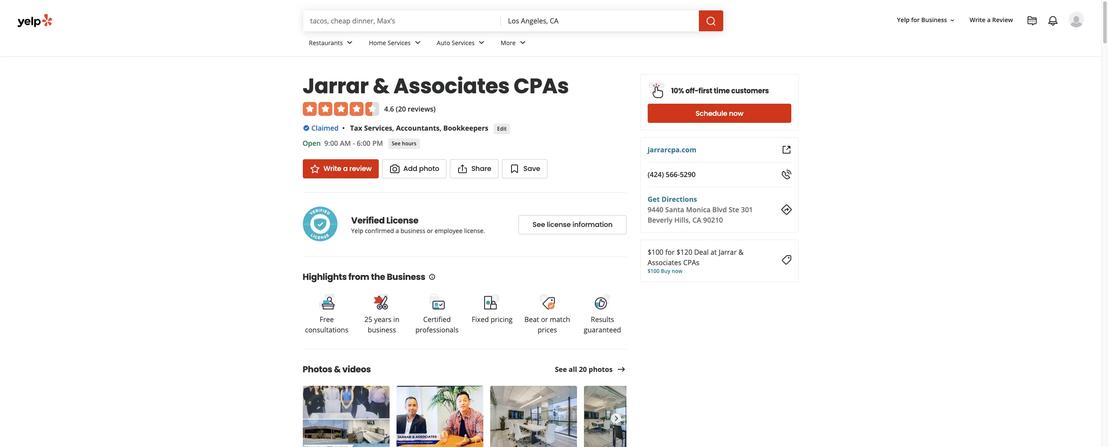 Task type: describe. For each thing, give the bounding box(es) containing it.
6:00
[[357, 139, 371, 148]]

in
[[394, 315, 400, 324]]

beverly
[[648, 215, 673, 225]]

16 chevron down v2 image
[[949, 17, 956, 24]]

ste
[[729, 205, 740, 214]]

all
[[569, 365, 578, 374]]

fixed pricing
[[472, 315, 513, 324]]

professionals
[[416, 325, 459, 335]]

license
[[547, 220, 571, 230]]

projects image
[[1028, 16, 1038, 26]]

deal
[[695, 247, 709, 257]]

monica
[[687, 205, 711, 214]]

auto services
[[437, 38, 475, 47]]

see hours
[[392, 140, 417, 147]]

301
[[742, 205, 754, 214]]

save button
[[502, 160, 548, 179]]

claimed
[[312, 123, 339, 133]]

16 claim filled v2 image
[[303, 125, 310, 132]]

or inside verified license yelp confirmed a business or employee license.
[[427, 227, 433, 235]]

24 camera v2 image
[[390, 164, 400, 174]]

a for review
[[988, 16, 991, 24]]

0 vertical spatial jarrar
[[303, 72, 369, 101]]

bookkeepers
[[444, 123, 489, 133]]

restaurants
[[309, 38, 343, 47]]

9:00
[[324, 139, 338, 148]]

get directions 9440 santa monica blvd ste 301 beverly hills, ca 90210
[[648, 194, 754, 225]]

certified professionals
[[416, 315, 459, 335]]

24 arrow right v2 image
[[617, 364, 627, 375]]

yelp for business
[[898, 16, 948, 24]]

add
[[404, 164, 418, 174]]

yelp for business button
[[894, 12, 960, 28]]

& inside $100 for $120 deal at jarrar & associates cpas $100 buy now
[[739, 247, 744, 257]]

jarrarcpa.com link
[[648, 145, 697, 155]]

now inside button
[[730, 108, 744, 118]]

license
[[387, 214, 419, 227]]

edit button
[[494, 124, 511, 134]]

employee
[[435, 227, 463, 235]]

customers
[[732, 86, 770, 96]]

license.
[[464, 227, 485, 235]]

review
[[993, 16, 1014, 24]]

24 directions v2 image
[[782, 204, 792, 215]]

24 chevron down v2 image for auto services
[[477, 38, 487, 48]]

schedule now button
[[648, 104, 792, 123]]

free_consultations image
[[318, 293, 336, 310]]

see all 20 photos link
[[555, 364, 627, 375]]

get
[[648, 194, 660, 204]]

notifications image
[[1048, 16, 1059, 26]]

search image
[[706, 16, 717, 26]]

off-
[[686, 86, 699, 96]]

share button
[[450, 160, 499, 179]]

videos
[[343, 364, 371, 376]]

home
[[369, 38, 386, 47]]

services for auto
[[452, 38, 475, 47]]

4.6 (20 reviews)
[[384, 104, 436, 114]]

566-
[[666, 170, 680, 179]]

0 vertical spatial cpas
[[514, 72, 569, 101]]

from
[[349, 271, 370, 283]]

highlights
[[303, 271, 347, 283]]

photo
[[419, 164, 440, 174]]

24 chevron down v2 image for home services
[[413, 38, 423, 48]]

(20
[[396, 104, 406, 114]]

$100 buy now link
[[648, 267, 683, 275]]

the
[[371, 271, 385, 283]]

a inside verified license yelp confirmed a business or employee license.
[[396, 227, 399, 235]]

10% off-first time customers
[[672, 86, 770, 96]]

Near text field
[[508, 16, 692, 26]]

hills,
[[675, 215, 691, 225]]

santa
[[666, 205, 685, 214]]

add photo
[[404, 164, 440, 174]]

am
[[340, 139, 351, 148]]

restaurants link
[[302, 31, 362, 56]]

beat_or_match_prices image
[[539, 293, 556, 310]]

24 chevron down v2 image for restaurants
[[345, 38, 355, 48]]

write a review link
[[967, 12, 1017, 28]]

results guaranteed
[[584, 315, 622, 335]]

results_guaranteed image
[[594, 293, 612, 310]]

see license information
[[533, 220, 613, 230]]

24 deal v2 image
[[782, 255, 792, 265]]

jarrar & associates cpas
[[303, 72, 569, 101]]

4.6 star rating image
[[303, 102, 379, 116]]

certified
[[424, 315, 451, 324]]

directions
[[662, 194, 698, 204]]

5290
[[680, 170, 696, 179]]

more
[[501, 38, 516, 47]]

2 $100 from the top
[[648, 267, 660, 275]]

1 , from the left
[[393, 123, 394, 133]]

24 star v2 image
[[310, 164, 320, 174]]

(424) 566-5290
[[648, 170, 696, 179]]

fixed
[[472, 315, 489, 324]]

24 share v2 image
[[458, 164, 468, 174]]

tax services , accountants , bookkeepers
[[350, 123, 489, 133]]

maria w. image
[[1069, 12, 1085, 27]]

photo of jarrar & associates cpas - beverly hills, ca, us. interview - at our santa monica office for the tv show "this is la", aired on cbs 2. we are an accounting and tax services firm image
[[397, 386, 483, 447]]

photos & videos
[[303, 364, 371, 376]]

tax
[[350, 123, 363, 133]]

yelp inside verified license yelp confirmed a business or employee license.
[[351, 227, 364, 235]]

first
[[699, 86, 713, 96]]

reviews)
[[408, 104, 436, 114]]

4.6
[[384, 104, 394, 114]]

open 9:00 am - 6:00 pm
[[303, 139, 383, 148]]

(20 reviews) link
[[396, 104, 436, 114]]

see hours link
[[388, 139, 420, 149]]

see for see hours
[[392, 140, 401, 147]]

none field the near
[[508, 16, 692, 26]]

cpas inside $100 for $120 deal at jarrar & associates cpas $100 buy now
[[684, 258, 700, 267]]



Task type: vqa. For each thing, say whether or not it's contained in the screenshot.
the bottom the (1 review) LINK
no



Task type: locate. For each thing, give the bounding box(es) containing it.
$100 left buy in the bottom right of the page
[[648, 267, 660, 275]]

services for home
[[388, 38, 411, 47]]

1 vertical spatial jarrar
[[719, 247, 737, 257]]

,
[[393, 123, 394, 133], [440, 123, 442, 133]]

& up 4.6
[[373, 72, 390, 101]]

home services link
[[362, 31, 430, 56]]

0 vertical spatial business
[[922, 16, 948, 24]]

9440
[[648, 205, 664, 214]]

services right auto
[[452, 38, 475, 47]]

0 horizontal spatial &
[[334, 364, 341, 376]]

free consultations
[[305, 315, 349, 335]]

24 external link v2 image
[[782, 145, 792, 155]]

business inside button
[[922, 16, 948, 24]]

blvd
[[713, 205, 728, 214]]

or up the prices
[[541, 315, 548, 324]]

& for associates
[[373, 72, 390, 101]]

1 horizontal spatial a
[[396, 227, 399, 235]]

20
[[579, 365, 587, 374]]

for inside $100 for $120 deal at jarrar & associates cpas $100 buy now
[[666, 247, 675, 257]]

confirmed
[[365, 227, 394, 235]]

0 vertical spatial or
[[427, 227, 433, 235]]

0 vertical spatial business
[[401, 227, 426, 235]]

2 , from the left
[[440, 123, 442, 133]]

see left all
[[555, 365, 567, 374]]

1 horizontal spatial business
[[922, 16, 948, 24]]

& for videos
[[334, 364, 341, 376]]

get directions link
[[648, 194, 698, 204]]

now right buy in the bottom right of the page
[[672, 267, 683, 275]]

user actions element
[[891, 11, 1097, 64]]

1 vertical spatial or
[[541, 315, 548, 324]]

a left 'review'
[[988, 16, 991, 24]]

(424)
[[648, 170, 665, 179]]

1 horizontal spatial now
[[730, 108, 744, 118]]

schedule now
[[696, 108, 744, 118]]

write left 'review'
[[970, 16, 986, 24]]

None search field
[[303, 10, 725, 31]]

& left 'videos'
[[334, 364, 341, 376]]

24 chevron down v2 image
[[345, 38, 355, 48], [477, 38, 487, 48]]

time
[[714, 86, 731, 96]]

highlights from the business
[[303, 271, 426, 283]]

for left the 16 chevron down v2 icon
[[912, 16, 920, 24]]

services inside "link"
[[388, 38, 411, 47]]

None field
[[310, 16, 494, 26], [508, 16, 692, 26], [310, 16, 494, 26]]

0 vertical spatial &
[[373, 72, 390, 101]]

services
[[388, 38, 411, 47], [452, 38, 475, 47], [364, 123, 393, 133]]

see for see all 20 photos
[[555, 365, 567, 374]]

24 chevron down v2 image inside home services "link"
[[413, 38, 423, 48]]

match
[[550, 315, 571, 324]]

consultations
[[305, 325, 349, 335]]

1 24 chevron down v2 image from the left
[[345, 38, 355, 48]]

add photo link
[[382, 160, 447, 179]]

services inside "link"
[[452, 38, 475, 47]]

1 vertical spatial write
[[324, 164, 342, 174]]

24 chevron down v2 image inside auto services "link"
[[477, 38, 487, 48]]

write for write a review
[[324, 164, 342, 174]]

-
[[353, 139, 355, 148]]

1 vertical spatial see
[[533, 220, 545, 230]]

a left "review"
[[343, 164, 348, 174]]

24 chevron down v2 image left auto
[[413, 38, 423, 48]]

a for review
[[343, 164, 348, 174]]

24 chevron down v2 image right restaurants
[[345, 38, 355, 48]]

0 vertical spatial $100
[[648, 247, 664, 257]]

previous image
[[308, 413, 318, 424]]

1 vertical spatial cpas
[[684, 258, 700, 267]]

1 horizontal spatial or
[[541, 315, 548, 324]]

0 vertical spatial now
[[730, 108, 744, 118]]

associates inside $100 for $120 deal at jarrar & associates cpas $100 buy now
[[648, 258, 682, 267]]

see inside button
[[533, 220, 545, 230]]

verified
[[351, 214, 385, 227]]

ca
[[693, 215, 702, 225]]

jarrar inside $100 for $120 deal at jarrar & associates cpas $100 buy now
[[719, 247, 737, 257]]

1 horizontal spatial cpas
[[684, 258, 700, 267]]

pm
[[373, 139, 383, 148]]

1 vertical spatial for
[[666, 247, 675, 257]]

2 vertical spatial &
[[334, 364, 341, 376]]

1 vertical spatial business
[[387, 271, 426, 283]]

jarrar up 4.6 star rating image
[[303, 72, 369, 101]]

a right confirmed on the bottom of the page
[[396, 227, 399, 235]]

or inside 'beat or match prices'
[[541, 315, 548, 324]]

results
[[591, 315, 615, 324]]

$100 up $100 buy now link
[[648, 247, 664, 257]]

jarrar right at
[[719, 247, 737, 257]]

1 horizontal spatial associates
[[648, 258, 682, 267]]

years_in_business image
[[373, 293, 391, 310]]

fixed_pricing image
[[484, 293, 501, 310]]

accountants link
[[396, 123, 440, 133]]

24 chevron down v2 image inside restaurants link
[[345, 38, 355, 48]]

2 horizontal spatial see
[[555, 365, 567, 374]]

0 vertical spatial write
[[970, 16, 986, 24]]

verified license yelp confirmed a business or employee license.
[[351, 214, 485, 235]]

0 horizontal spatial now
[[672, 267, 683, 275]]

0 vertical spatial associates
[[394, 72, 510, 101]]

yelp
[[898, 16, 910, 24], [351, 227, 364, 235]]

0 vertical spatial for
[[912, 16, 920, 24]]

1 horizontal spatial 24 chevron down v2 image
[[477, 38, 487, 48]]

see all 20 photos
[[555, 365, 613, 374]]

beat or match prices
[[525, 315, 571, 335]]

photos & videos element
[[289, 349, 671, 447]]

at
[[711, 247, 718, 257]]

see left hours
[[392, 140, 401, 147]]

, left bookkeepers link
[[440, 123, 442, 133]]

services for tax
[[364, 123, 393, 133]]

beat
[[525, 315, 540, 324]]

1 vertical spatial now
[[672, 267, 683, 275]]

0 horizontal spatial jarrar
[[303, 72, 369, 101]]

1 $100 from the top
[[648, 247, 664, 257]]

associates up reviews)
[[394, 72, 510, 101]]

business down years
[[368, 325, 396, 335]]

$100 for $120 deal at jarrar & associates cpas $100 buy now
[[648, 247, 744, 275]]

1 horizontal spatial &
[[373, 72, 390, 101]]

24 chevron down v2 image for more
[[518, 38, 528, 48]]

1 vertical spatial business
[[368, 325, 396, 335]]

1 vertical spatial $100
[[648, 267, 660, 275]]

business
[[401, 227, 426, 235], [368, 325, 396, 335]]

services right home
[[388, 38, 411, 47]]

for for $120
[[666, 247, 675, 257]]

see left license
[[533, 220, 545, 230]]

$100
[[648, 247, 664, 257], [648, 267, 660, 275]]

save
[[524, 164, 541, 174]]

accountants
[[396, 123, 440, 133]]

edit
[[497, 125, 507, 132]]

24 chevron down v2 image right the auto services
[[477, 38, 487, 48]]

now
[[730, 108, 744, 118], [672, 267, 683, 275]]

& right at
[[739, 247, 744, 257]]

write inside write a review link
[[970, 16, 986, 24]]

photo of jarrar & associates cpas - beverly hills, ca, us. jarrar & associates cpas tax team - tax filling - tax preparation & planning - tax audit image
[[303, 386, 390, 447]]

now inside $100 for $120 deal at jarrar & associates cpas $100 buy now
[[672, 267, 683, 275]]

for inside button
[[912, 16, 920, 24]]

1 horizontal spatial for
[[912, 16, 920, 24]]

&
[[373, 72, 390, 101], [739, 247, 744, 257], [334, 364, 341, 376]]

0 horizontal spatial or
[[427, 227, 433, 235]]

1 24 chevron down v2 image from the left
[[413, 38, 423, 48]]

photos
[[303, 364, 332, 376]]

prices
[[538, 325, 557, 335]]

0 horizontal spatial ,
[[393, 123, 394, 133]]

home services
[[369, 38, 411, 47]]

info icon image
[[429, 273, 436, 280], [429, 273, 436, 280]]

1 horizontal spatial ,
[[440, 123, 442, 133]]

1 horizontal spatial write
[[970, 16, 986, 24]]

information
[[573, 220, 613, 230]]

more link
[[494, 31, 535, 56]]

associates down $120
[[648, 258, 682, 267]]

see for see license information
[[533, 220, 545, 230]]

24 chevron down v2 image right more
[[518, 38, 528, 48]]

auto services link
[[430, 31, 494, 56]]

2 24 chevron down v2 image from the left
[[518, 38, 528, 48]]

0 horizontal spatial write
[[324, 164, 342, 174]]

free
[[320, 315, 334, 324]]

, up see hours
[[393, 123, 394, 133]]

associates
[[394, 72, 510, 101], [648, 258, 682, 267]]

business inside verified license yelp confirmed a business or employee license.
[[401, 227, 426, 235]]

1 horizontal spatial jarrar
[[719, 247, 737, 257]]

write right 24 star v2 image
[[324, 164, 342, 174]]

0 horizontal spatial for
[[666, 247, 675, 257]]

buy
[[662, 267, 671, 275]]

business right the
[[387, 271, 426, 283]]

for for business
[[912, 16, 920, 24]]

1 vertical spatial a
[[343, 164, 348, 174]]

write a review
[[324, 164, 372, 174]]

1 vertical spatial yelp
[[351, 227, 364, 235]]

now right schedule
[[730, 108, 744, 118]]

hours
[[402, 140, 417, 147]]

services up pm
[[364, 123, 393, 133]]

write inside write a review link
[[324, 164, 342, 174]]

write for write a review
[[970, 16, 986, 24]]

business inside 25 years in business
[[368, 325, 396, 335]]

0 horizontal spatial a
[[343, 164, 348, 174]]

guaranteed
[[584, 325, 622, 335]]

0 horizontal spatial associates
[[394, 72, 510, 101]]

24 chevron down v2 image
[[413, 38, 423, 48], [518, 38, 528, 48]]

0 vertical spatial yelp
[[898, 16, 910, 24]]

1 horizontal spatial yelp
[[898, 16, 910, 24]]

2 vertical spatial see
[[555, 365, 567, 374]]

photos
[[589, 365, 613, 374]]

see license information button
[[519, 215, 627, 234]]

next image
[[612, 413, 621, 424]]

share
[[472, 164, 492, 174]]

24 save outline v2 image
[[510, 164, 520, 174]]

review
[[350, 164, 372, 174]]

2 horizontal spatial &
[[739, 247, 744, 257]]

1 vertical spatial associates
[[648, 258, 682, 267]]

write a review
[[970, 16, 1014, 24]]

10%
[[672, 86, 685, 96]]

certified_professionals image
[[429, 293, 446, 310]]

auto
[[437, 38, 450, 47]]

business categories element
[[302, 31, 1085, 56]]

24 phone v2 image
[[782, 169, 792, 180]]

1 horizontal spatial business
[[401, 227, 426, 235]]

25 years in business
[[365, 315, 400, 335]]

1 horizontal spatial 24 chevron down v2 image
[[518, 38, 528, 48]]

0 horizontal spatial yelp
[[351, 227, 364, 235]]

years
[[374, 315, 392, 324]]

0 horizontal spatial business
[[368, 325, 396, 335]]

0 vertical spatial see
[[392, 140, 401, 147]]

pricing
[[491, 315, 513, 324]]

1 vertical spatial &
[[739, 247, 744, 257]]

0 vertical spatial a
[[988, 16, 991, 24]]

2 vertical spatial a
[[396, 227, 399, 235]]

0 horizontal spatial 24 chevron down v2 image
[[413, 38, 423, 48]]

yelp inside button
[[898, 16, 910, 24]]

see inside photos & videos element
[[555, 365, 567, 374]]

open
[[303, 139, 321, 148]]

or
[[427, 227, 433, 235], [541, 315, 548, 324]]

1 horizontal spatial see
[[533, 220, 545, 230]]

2 24 chevron down v2 image from the left
[[477, 38, 487, 48]]

write
[[970, 16, 986, 24], [324, 164, 342, 174]]

for left $120
[[666, 247, 675, 257]]

0 horizontal spatial see
[[392, 140, 401, 147]]

0 horizontal spatial 24 chevron down v2 image
[[345, 38, 355, 48]]

business right confirmed on the bottom of the page
[[401, 227, 426, 235]]

tax services link
[[350, 123, 393, 133]]

photo of jarrar & associates cpas - beverly hills, ca, us. beverly hills -cpa office - conference room
 tax & bookkeeping services image
[[490, 386, 577, 447]]

write a review link
[[303, 160, 379, 179]]

or left employee
[[427, 227, 433, 235]]

0 horizontal spatial business
[[387, 271, 426, 283]]

24 chevron down v2 image inside more link
[[518, 38, 528, 48]]

for
[[912, 16, 920, 24], [666, 247, 675, 257]]

2 horizontal spatial a
[[988, 16, 991, 24]]

business left the 16 chevron down v2 icon
[[922, 16, 948, 24]]

0 horizontal spatial cpas
[[514, 72, 569, 101]]



